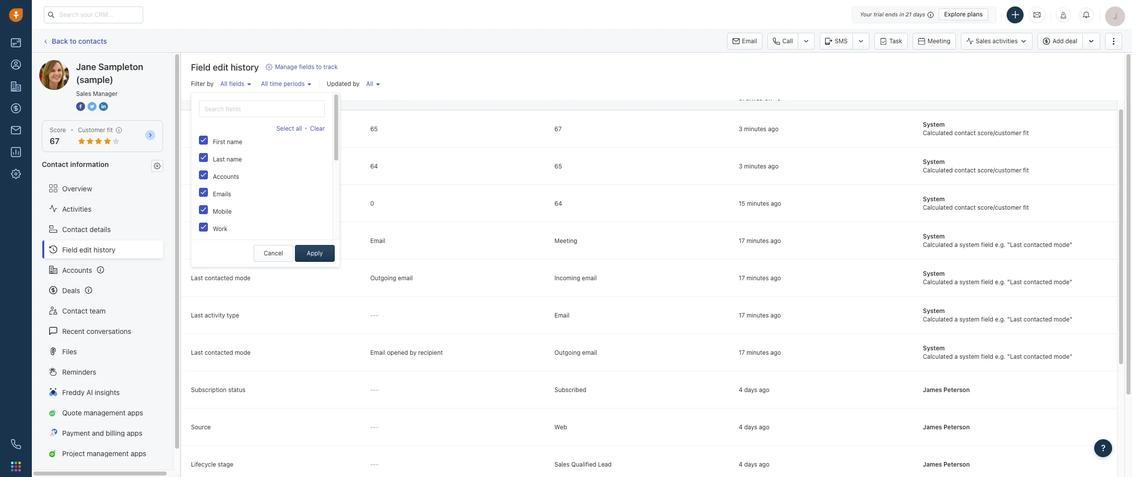 Task type: locate. For each thing, give the bounding box(es) containing it.
(sample)
[[113, 60, 141, 68], [76, 75, 113, 85]]

2 all from the left
[[220, 80, 227, 88]]

last activity type
[[191, 237, 239, 245], [191, 312, 239, 319]]

2 vertical spatial contact
[[62, 307, 88, 315]]

65
[[370, 125, 378, 133], [555, 162, 562, 170]]

jane for jane sampleton (sample)
[[59, 60, 75, 68]]

management for quote
[[84, 409, 126, 417]]

field
[[191, 62, 211, 73], [191, 95, 206, 101], [62, 246, 78, 254]]

1 vertical spatial management
[[87, 449, 129, 458]]

Search your CRM... text field
[[44, 6, 143, 23]]

field edit history up the all fields
[[191, 62, 259, 73]]

twitter circled image
[[88, 101, 97, 112]]

all fields
[[220, 80, 244, 88]]

all right filter by
[[220, 80, 227, 88]]

mode"
[[1054, 241, 1072, 249], [1054, 279, 1072, 286], [1054, 316, 1072, 323], [1054, 353, 1072, 361]]

2 --- from the top
[[370, 386, 379, 394]]

mng settings image
[[154, 163, 161, 170]]

edit up the all fields
[[213, 62, 228, 73]]

5 system from the top
[[923, 270, 945, 278]]

calculated for 65
[[923, 167, 953, 174]]

sampleton for jane sampleton (sample) sales manager
[[98, 62, 143, 72]]

2 field from the top
[[981, 279, 993, 286]]

field for outgoing email
[[981, 353, 993, 361]]

1 james from the top
[[923, 386, 942, 394]]

4 system from the top
[[923, 233, 945, 240]]

lifecycle
[[191, 461, 216, 468]]

accounts down last name
[[213, 173, 239, 181]]

incoming
[[555, 274, 580, 282]]

mobile
[[213, 208, 232, 215]]

sampleton
[[76, 60, 111, 68], [98, 62, 143, 72]]

---
[[370, 312, 379, 319], [370, 386, 379, 394], [370, 424, 379, 431], [370, 461, 379, 468]]

0 horizontal spatial status
[[228, 386, 245, 394]]

cancel
[[264, 250, 283, 257]]

0 vertical spatial 65
[[370, 125, 378, 133]]

"last
[[1007, 241, 1022, 249], [1007, 279, 1022, 286], [1007, 316, 1022, 323], [1007, 353, 1022, 361]]

fit
[[107, 126, 113, 134], [1023, 129, 1029, 137], [1023, 167, 1029, 174], [1023, 204, 1029, 211]]

3 minutes ago for 67
[[739, 125, 779, 133]]

1 horizontal spatial to
[[316, 63, 322, 71]]

sales
[[976, 37, 991, 45], [76, 90, 91, 97], [555, 461, 570, 468]]

activity for email
[[205, 237, 225, 245]]

contact down 67 button
[[42, 160, 68, 169]]

type for email
[[227, 237, 239, 245]]

1 3 from the top
[[739, 125, 742, 133]]

subscription
[[213, 260, 248, 268], [191, 386, 226, 394]]

calculated for meeting
[[923, 241, 953, 249]]

1 horizontal spatial status
[[250, 260, 267, 268]]

1 field from the top
[[981, 241, 993, 249]]

0 vertical spatial type
[[227, 237, 239, 245]]

2 vertical spatial score/customer
[[978, 204, 1021, 211]]

jane inside 'jane sampleton (sample) sales manager'
[[76, 62, 96, 72]]

4 system calculated a system field e.g. "last contacted mode" from the top
[[923, 345, 1072, 361]]

subscription down work
[[213, 260, 248, 268]]

ago for incoming email
[[771, 274, 781, 282]]

1 activity from the top
[[205, 237, 225, 245]]

sampleton down contacts at the top of the page
[[76, 60, 111, 68]]

1 mode from the top
[[235, 274, 251, 282]]

2 system from the top
[[960, 279, 980, 286]]

all
[[366, 80, 373, 88], [220, 80, 227, 88], [261, 80, 268, 88]]

system calculated a system field e.g. "last contacted mode" for incoming email
[[923, 270, 1072, 286]]

2 vertical spatial 4 days ago
[[739, 461, 770, 468]]

by
[[353, 80, 360, 88], [207, 80, 214, 88], [949, 95, 956, 101], [410, 349, 417, 356]]

0 vertical spatial contact
[[955, 129, 976, 137]]

name right first at the left
[[227, 138, 242, 146]]

a for email
[[955, 316, 958, 323]]

field up filter by
[[191, 62, 211, 73]]

minutes
[[744, 125, 766, 133], [744, 162, 766, 170], [747, 200, 769, 207], [747, 237, 769, 245], [747, 274, 769, 282], [747, 312, 769, 319], [747, 349, 769, 356]]

jane sampleton (sample) sales manager
[[76, 62, 143, 97]]

a for meeting
[[955, 241, 958, 249]]

minutes for meeting
[[747, 237, 769, 245]]

3 a from the top
[[955, 316, 958, 323]]

1 system calculated contact score/customer fit from the top
[[923, 121, 1029, 137]]

a
[[955, 241, 958, 249], [955, 279, 958, 286], [955, 316, 958, 323], [955, 353, 958, 361]]

2 calculated from the top
[[923, 167, 953, 174]]

1 vertical spatial 65
[[555, 162, 562, 170]]

0 vertical spatial last activity type
[[191, 237, 239, 245]]

0 vertical spatial management
[[84, 409, 126, 417]]

0 horizontal spatial 67
[[50, 137, 59, 146]]

1 horizontal spatial field edit history
[[191, 62, 259, 73]]

sampleton inside 'jane sampleton (sample) sales manager'
[[98, 62, 143, 72]]

1 vertical spatial meeting
[[555, 237, 577, 245]]

filter
[[191, 80, 205, 88]]

0 vertical spatial 4
[[739, 386, 743, 394]]

apps right billing on the left bottom
[[127, 429, 142, 438]]

--- for activity
[[370, 312, 379, 319]]

2 james from the top
[[923, 424, 942, 431]]

0 horizontal spatial 64
[[370, 162, 378, 170]]

2 a from the top
[[955, 279, 958, 286]]

0 horizontal spatial 65
[[370, 125, 378, 133]]

ago for 64
[[771, 200, 781, 207]]

3 17 from the top
[[739, 312, 745, 319]]

2 activity from the top
[[205, 312, 225, 319]]

deal
[[1066, 37, 1077, 45]]

last activity type for email
[[191, 237, 239, 245]]

4 for sales qualified lead
[[739, 461, 743, 468]]

6 system from the top
[[923, 307, 945, 315]]

0 vertical spatial peterson
[[944, 386, 970, 394]]

1 vertical spatial (sample)
[[76, 75, 113, 85]]

"last for meeting
[[1007, 241, 1022, 249]]

(sample) for jane sampleton (sample)
[[113, 60, 141, 68]]

subscribed
[[555, 386, 586, 394]]

2 horizontal spatial all
[[366, 80, 373, 88]]

ago for sales qualified lead
[[759, 461, 770, 468]]

0 vertical spatial outgoing email
[[370, 274, 413, 282]]

2 mode" from the top
[[1054, 279, 1072, 286]]

accounts up deals
[[62, 266, 92, 274]]

3 minutes ago for 65
[[739, 162, 779, 170]]

1 horizontal spatial outgoing email
[[555, 349, 597, 356]]

1 e.g. from the top
[[995, 241, 1006, 249]]

0 horizontal spatial field edit history
[[62, 246, 115, 254]]

1 horizontal spatial meeting
[[928, 37, 950, 45]]

all for all time periods
[[261, 80, 268, 88]]

2 17 from the top
[[739, 274, 745, 282]]

mode for email opened by recipient
[[235, 349, 251, 356]]

system calculated a system field e.g. "last contacted mode"
[[923, 233, 1072, 249], [923, 270, 1072, 286], [923, 307, 1072, 323], [923, 345, 1072, 361]]

1 vertical spatial last contacted mode
[[191, 349, 251, 356]]

2 vertical spatial contact
[[955, 204, 976, 211]]

0 vertical spatial activity
[[205, 237, 225, 245]]

1 system from the top
[[923, 121, 945, 128]]

email button
[[727, 33, 763, 49]]

4 17 from the top
[[739, 349, 745, 356]]

2 contact from the top
[[955, 167, 976, 174]]

2 4 from the top
[[739, 424, 743, 431]]

apply
[[307, 250, 323, 257]]

64
[[370, 162, 378, 170], [555, 200, 562, 207]]

1 --- from the top
[[370, 312, 379, 319]]

ago for 67
[[768, 125, 779, 133]]

call
[[782, 37, 793, 45]]

1 horizontal spatial 67
[[555, 125, 562, 133]]

--- for stage
[[370, 461, 379, 468]]

field down filter
[[191, 95, 206, 101]]

4 e.g. from the top
[[995, 353, 1006, 361]]

67 up contact information
[[50, 137, 59, 146]]

system calculated contact score/customer fit for 65
[[923, 158, 1029, 174]]

3 mode" from the top
[[1054, 316, 1072, 323]]

4 a from the top
[[955, 353, 958, 361]]

2 vertical spatial system calculated contact score/customer fit
[[923, 195, 1029, 211]]

17 minutes ago
[[739, 237, 781, 245], [739, 274, 781, 282], [739, 312, 781, 319], [739, 349, 781, 356]]

name down first name
[[227, 156, 242, 163]]

plans
[[967, 10, 983, 18]]

3 system from the top
[[960, 316, 980, 323]]

1 system from the top
[[960, 241, 980, 249]]

0 horizontal spatial updated by
[[327, 80, 360, 88]]

system calculated a system field e.g. "last contacted mode" for meeting
[[923, 233, 1072, 249]]

to right back
[[70, 37, 76, 45]]

all for all fields
[[220, 80, 227, 88]]

0 vertical spatial apps
[[127, 409, 143, 417]]

4 for subscribed
[[739, 386, 743, 394]]

3 calculated from the top
[[923, 204, 953, 211]]

apps up payment and billing apps
[[127, 409, 143, 417]]

3 james peterson from the top
[[923, 461, 970, 468]]

0 vertical spatial meeting
[[928, 37, 950, 45]]

0 vertical spatial james
[[923, 386, 942, 394]]

1 all from the left
[[366, 80, 373, 88]]

e.g.
[[995, 241, 1006, 249], [995, 279, 1006, 286], [995, 316, 1006, 323], [995, 353, 1006, 361]]

1 horizontal spatial accounts
[[213, 173, 239, 181]]

fields right filter by
[[229, 80, 244, 88]]

0 horizontal spatial history
[[94, 246, 115, 254]]

call link
[[768, 33, 798, 49]]

2 last contacted mode from the top
[[191, 349, 251, 356]]

3 e.g. from the top
[[995, 316, 1006, 323]]

2 3 from the top
[[739, 162, 742, 170]]

peterson for sales qualified lead
[[944, 461, 970, 468]]

peterson
[[944, 386, 970, 394], [944, 424, 970, 431], [944, 461, 970, 468]]

2 system calculated contact score/customer fit from the top
[[923, 158, 1029, 174]]

2 vertical spatial name
[[227, 156, 242, 163]]

1 score/customer from the top
[[978, 129, 1021, 137]]

last for outgoing
[[191, 274, 203, 282]]

field down contact details
[[62, 246, 78, 254]]

track
[[323, 63, 338, 71]]

1 vertical spatial name
[[227, 138, 242, 146]]

meeting up "incoming"
[[555, 237, 577, 245]]

2 3 minutes ago from the top
[[739, 162, 779, 170]]

1 horizontal spatial jane
[[76, 62, 96, 72]]

0 vertical spatial 3
[[739, 125, 742, 133]]

calculated for email
[[923, 316, 953, 323]]

ago for web
[[759, 424, 770, 431]]

1 horizontal spatial fields
[[299, 63, 314, 71]]

sms button
[[820, 33, 853, 49]]

3 score/customer from the top
[[978, 204, 1021, 211]]

contact down activities
[[62, 225, 88, 234]]

1 a from the top
[[955, 241, 958, 249]]

4 days ago for sales qualified lead
[[739, 461, 770, 468]]

1 vertical spatial field edit history
[[62, 246, 115, 254]]

7 system from the top
[[923, 345, 945, 352]]

1 vertical spatial 4 days ago
[[739, 424, 770, 431]]

3 up 15 on the top of the page
[[739, 162, 742, 170]]

2 vertical spatial apps
[[131, 449, 146, 458]]

subscription up the source
[[191, 386, 226, 394]]

field
[[981, 241, 993, 249], [981, 279, 993, 286], [981, 316, 993, 323], [981, 353, 993, 361]]

all inside button
[[261, 80, 268, 88]]

task button
[[875, 33, 908, 49]]

sales left qualified
[[555, 461, 570, 468]]

to left track
[[316, 63, 322, 71]]

in
[[899, 11, 904, 17]]

system calculated contact score/customer fit
[[923, 121, 1029, 137], [923, 158, 1029, 174], [923, 195, 1029, 211]]

lifecycle stage
[[191, 461, 233, 468]]

to right 'changed'
[[582, 95, 589, 101]]

contact up the recent
[[62, 307, 88, 315]]

score for 0
[[191, 200, 207, 207]]

5 calculated from the top
[[923, 279, 953, 286]]

1 vertical spatial type
[[227, 312, 239, 319]]

3
[[739, 125, 742, 133], [739, 162, 742, 170]]

details
[[90, 225, 111, 234]]

0 horizontal spatial outgoing email
[[370, 274, 413, 282]]

2 vertical spatial sales
[[555, 461, 570, 468]]

1 17 minutes ago from the top
[[739, 237, 781, 245]]

management up payment and billing apps
[[84, 409, 126, 417]]

days for subscribed
[[744, 386, 757, 394]]

0 vertical spatial field edit history
[[191, 62, 259, 73]]

call button
[[768, 33, 798, 49]]

select all link
[[276, 122, 302, 135]]

4 17 minutes ago from the top
[[739, 349, 781, 356]]

field for meeting
[[981, 241, 993, 249]]

add deal
[[1053, 37, 1077, 45]]

select all
[[276, 125, 302, 132]]

67
[[555, 125, 562, 133], [50, 137, 59, 146]]

deals
[[62, 286, 80, 295]]

jane down contacts at the top of the page
[[76, 62, 96, 72]]

mode
[[235, 274, 251, 282], [235, 349, 251, 356]]

explore plans
[[944, 10, 983, 18]]

1 vertical spatial history
[[94, 246, 115, 254]]

freddy
[[62, 388, 85, 397]]

0 horizontal spatial to
[[70, 37, 76, 45]]

james for web
[[923, 424, 942, 431]]

15
[[739, 200, 745, 207]]

1 vertical spatial status
[[228, 386, 245, 394]]

updated by
[[327, 80, 360, 88], [923, 95, 956, 101]]

4 calculated from the top
[[923, 241, 953, 249]]

recent conversations
[[62, 327, 131, 336]]

sales inside 'jane sampleton (sample) sales manager'
[[76, 90, 91, 97]]

2 system calculated a system field e.g. "last contacted mode" from the top
[[923, 270, 1072, 286]]

0 vertical spatial updated by
[[327, 80, 360, 88]]

3 field from the top
[[981, 316, 993, 323]]

contact
[[42, 160, 68, 169], [62, 225, 88, 234], [62, 307, 88, 315]]

a for outgoing email
[[955, 353, 958, 361]]

calculated for 67
[[923, 129, 953, 137]]

4 mode" from the top
[[1054, 353, 1072, 361]]

1 vertical spatial 3
[[739, 162, 742, 170]]

1 4 days ago from the top
[[739, 386, 770, 394]]

jane down back
[[59, 60, 75, 68]]

3 "last from the top
[[1007, 316, 1022, 323]]

2 score/customer from the top
[[978, 167, 1021, 174]]

sampleton up the manager
[[98, 62, 143, 72]]

2 peterson from the top
[[944, 424, 970, 431]]

0 vertical spatial mode
[[235, 274, 251, 282]]

2 4 days ago from the top
[[739, 424, 770, 431]]

2 horizontal spatial updated
[[923, 95, 947, 101]]

system for meeting
[[960, 241, 980, 249]]

1 horizontal spatial outgoing
[[555, 349, 580, 356]]

1 3 minutes ago from the top
[[739, 125, 779, 133]]

apps down payment and billing apps
[[131, 449, 146, 458]]

3 minutes ago down updated on
[[739, 125, 779, 133]]

team
[[90, 307, 106, 315]]

"last for outgoing email
[[1007, 353, 1022, 361]]

2 vertical spatial 4
[[739, 461, 743, 468]]

ago
[[768, 125, 779, 133], [768, 162, 779, 170], [771, 200, 781, 207], [771, 237, 781, 245], [771, 274, 781, 282], [771, 312, 781, 319], [771, 349, 781, 356], [759, 386, 770, 394], [759, 424, 770, 431], [759, 461, 770, 468]]

fields right manage
[[299, 63, 314, 71]]

0 horizontal spatial jane
[[59, 60, 75, 68]]

1 last activity type from the top
[[191, 237, 239, 245]]

2 mode from the top
[[235, 349, 251, 356]]

1 horizontal spatial 64
[[555, 200, 562, 207]]

1 vertical spatial score/customer
[[978, 167, 1021, 174]]

days
[[913, 11, 925, 17], [744, 386, 757, 394], [744, 424, 757, 431], [744, 461, 757, 468]]

james for sales qualified lead
[[923, 461, 942, 468]]

4
[[739, 386, 743, 394], [739, 424, 743, 431], [739, 461, 743, 468]]

2 horizontal spatial to
[[582, 95, 589, 101]]

3 minutes ago
[[739, 125, 779, 133], [739, 162, 779, 170]]

(sample) up the manager
[[113, 60, 141, 68]]

management down payment and billing apps
[[87, 449, 129, 458]]

4 "last from the top
[[1007, 353, 1022, 361]]

1 vertical spatial last activity type
[[191, 312, 239, 319]]

0 horizontal spatial fields
[[229, 80, 244, 88]]

17 minutes ago for outgoing email
[[739, 349, 781, 356]]

stage
[[218, 461, 233, 468]]

0 vertical spatial james peterson
[[923, 386, 970, 394]]

2 james peterson from the top
[[923, 424, 970, 431]]

meeting button
[[913, 33, 956, 49]]

meeting down the explore
[[928, 37, 950, 45]]

2 system from the top
[[923, 158, 945, 166]]

3 system from the top
[[923, 195, 945, 203]]

0 vertical spatial field
[[191, 62, 211, 73]]

1 last contacted mode from the top
[[191, 274, 251, 282]]

4 system from the top
[[960, 353, 980, 361]]

sales up 'facebook circled' image
[[76, 90, 91, 97]]

cancel button
[[253, 245, 293, 262]]

3 peterson from the top
[[944, 461, 970, 468]]

0 vertical spatial 3 minutes ago
[[739, 125, 779, 133]]

subscription status
[[213, 260, 267, 268], [191, 386, 245, 394]]

apply button
[[295, 245, 335, 262]]

3 all from the left
[[261, 80, 268, 88]]

(sample) down "jane sampleton (sample)"
[[76, 75, 113, 85]]

1 contact from the top
[[955, 129, 976, 137]]

james peterson for sales qualified lead
[[923, 461, 970, 468]]

0 vertical spatial (sample)
[[113, 60, 141, 68]]

subscription status up the source
[[191, 386, 245, 394]]

1 type from the top
[[227, 237, 239, 245]]

score/customer for 67
[[978, 129, 1021, 137]]

2 "last from the top
[[1007, 279, 1022, 286]]

last for email
[[191, 349, 203, 356]]

2 last activity type from the top
[[191, 312, 239, 319]]

accounts
[[213, 173, 239, 181], [62, 266, 92, 274]]

1 james peterson from the top
[[923, 386, 970, 394]]

system for outgoing email
[[923, 345, 945, 352]]

activities
[[62, 205, 92, 213]]

email left call button
[[742, 37, 757, 45]]

2 vertical spatial peterson
[[944, 461, 970, 468]]

3 4 from the top
[[739, 461, 743, 468]]

1 horizontal spatial history
[[231, 62, 259, 73]]

1 vertical spatial 67
[[50, 137, 59, 146]]

edit down contact details
[[79, 246, 92, 254]]

to for changed
[[582, 95, 589, 101]]

send email image
[[1034, 10, 1041, 19]]

3 for 65
[[739, 162, 742, 170]]

field edit history down contact details
[[62, 246, 115, 254]]

3 james from the top
[[923, 461, 942, 468]]

all up the previous
[[366, 80, 373, 88]]

system
[[960, 241, 980, 249], [960, 279, 980, 286], [960, 316, 980, 323], [960, 353, 980, 361]]

4 --- from the top
[[370, 461, 379, 468]]

(sample) inside 'jane sampleton (sample) sales manager'
[[76, 75, 113, 85]]

all left time
[[261, 80, 268, 88]]

0 vertical spatial status
[[250, 260, 267, 268]]

3 system calculated contact score/customer fit from the top
[[923, 195, 1029, 211]]

billing
[[106, 429, 125, 438]]

conversations
[[87, 327, 131, 336]]

sales left activities at right
[[976, 37, 991, 45]]

0 horizontal spatial all
[[220, 80, 227, 88]]

last for -
[[191, 312, 203, 319]]

last contacted mode for outgoing email
[[191, 274, 251, 282]]

3 minutes ago up 15 minutes ago
[[739, 162, 779, 170]]

0 vertical spatial 4 days ago
[[739, 386, 770, 394]]

subscription status down cancel
[[213, 260, 267, 268]]

Search fields text field
[[199, 101, 325, 117]]

1 vertical spatial james peterson
[[923, 424, 970, 431]]

name for field name
[[207, 95, 222, 101]]

history down details
[[94, 246, 115, 254]]

1 vertical spatial subscription status
[[191, 386, 245, 394]]

status
[[250, 260, 267, 268], [228, 386, 245, 394]]

3 down updated on
[[739, 125, 742, 133]]

name for last name
[[227, 156, 242, 163]]

outgoing
[[370, 274, 396, 282], [555, 349, 580, 356]]

1 vertical spatial field
[[191, 95, 206, 101]]

history up all fields link
[[231, 62, 259, 73]]

1 mode" from the top
[[1054, 241, 1072, 249]]

0
[[370, 200, 374, 207]]

quote management apps
[[62, 409, 143, 417]]

3 contact from the top
[[955, 204, 976, 211]]

management
[[84, 409, 126, 417], [87, 449, 129, 458]]

0 horizontal spatial outgoing
[[370, 274, 396, 282]]

a for incoming email
[[955, 279, 958, 286]]

3 17 minutes ago from the top
[[739, 312, 781, 319]]

2 e.g. from the top
[[995, 279, 1006, 286]]

email left opened
[[370, 349, 385, 356]]

score for 64
[[191, 162, 207, 170]]

facebook circled image
[[76, 101, 85, 112]]

3 system calculated a system field e.g. "last contacted mode" from the top
[[923, 307, 1072, 323]]

2 type from the top
[[227, 312, 239, 319]]

2 horizontal spatial sales
[[976, 37, 991, 45]]

1 vertical spatial fields
[[229, 80, 244, 88]]

1 system calculated a system field e.g. "last contacted mode" from the top
[[923, 233, 1072, 249]]

1 peterson from the top
[[944, 386, 970, 394]]

3 for 67
[[739, 125, 742, 133]]

1 17 from the top
[[739, 237, 745, 245]]

name down filter by
[[207, 95, 222, 101]]

calculated for 64
[[923, 204, 953, 211]]

1 horizontal spatial sales
[[555, 461, 570, 468]]

2 17 minutes ago from the top
[[739, 274, 781, 282]]

freddy ai insights
[[62, 388, 120, 397]]

1 calculated from the top
[[923, 129, 953, 137]]

1 horizontal spatial all
[[261, 80, 268, 88]]

0 vertical spatial to
[[70, 37, 76, 45]]

updated on
[[739, 95, 772, 101]]

3 4 days ago from the top
[[739, 461, 770, 468]]

17 minutes ago for incoming email
[[739, 274, 781, 282]]

1 vertical spatial contact
[[955, 167, 976, 174]]

6 calculated from the top
[[923, 316, 953, 323]]

67 down 'changed'
[[555, 125, 562, 133]]

7 calculated from the top
[[923, 353, 953, 361]]

67 inside score 67
[[50, 137, 59, 146]]

1 4 from the top
[[739, 386, 743, 394]]

james
[[923, 386, 942, 394], [923, 424, 942, 431], [923, 461, 942, 468]]

sales for sales activities
[[976, 37, 991, 45]]

4 field from the top
[[981, 353, 993, 361]]

minutes for 64
[[747, 200, 769, 207]]

1 vertical spatial outgoing email
[[555, 349, 597, 356]]

system for 67
[[923, 121, 945, 128]]

1 "last from the top
[[1007, 241, 1022, 249]]



Task type: vqa. For each thing, say whether or not it's contained in the screenshot.
shade muted Icon
no



Task type: describe. For each thing, give the bounding box(es) containing it.
sms
[[835, 37, 848, 45]]

4 for web
[[739, 424, 743, 431]]

17 minutes ago for email
[[739, 312, 781, 319]]

back
[[52, 37, 68, 45]]

last name
[[213, 156, 242, 163]]

peterson for subscribed
[[944, 386, 970, 394]]

email opened by recipient
[[370, 349, 443, 356]]

your
[[860, 11, 872, 17]]

overview
[[62, 184, 92, 193]]

0 horizontal spatial accounts
[[62, 266, 92, 274]]

linkedin circled image
[[99, 101, 108, 112]]

3 --- from the top
[[370, 424, 379, 431]]

contacted for outgoing email
[[1024, 353, 1052, 361]]

67 button
[[50, 137, 59, 146]]

all fields link
[[218, 78, 254, 90]]

1 vertical spatial to
[[316, 63, 322, 71]]

contact information
[[42, 160, 109, 169]]

17 for incoming email
[[739, 274, 745, 282]]

mode" for outgoing email
[[1054, 353, 1072, 361]]

0 vertical spatial edit
[[213, 62, 228, 73]]

contacted for email
[[1024, 316, 1052, 323]]

contact for contact team
[[62, 307, 88, 315]]

system calculated contact score/customer fit for 67
[[923, 121, 1029, 137]]

james for subscribed
[[923, 386, 942, 394]]

phone element
[[6, 435, 26, 455]]

0 vertical spatial 67
[[555, 125, 562, 133]]

email down "incoming"
[[555, 312, 570, 319]]

project management apps
[[62, 449, 146, 458]]

contacted for meeting
[[1024, 241, 1052, 249]]

ago for email
[[771, 312, 781, 319]]

task
[[889, 37, 902, 45]]

recipient
[[418, 349, 443, 356]]

1 vertical spatial apps
[[127, 429, 142, 438]]

1 vertical spatial updated by
[[923, 95, 956, 101]]

activities
[[993, 37, 1018, 45]]

explore plans link
[[939, 8, 988, 20]]

apps for project management apps
[[131, 449, 146, 458]]

last contacted mode for email opened by recipient
[[191, 349, 251, 356]]

0 vertical spatial history
[[231, 62, 259, 73]]

type for ---
[[227, 312, 239, 319]]

system for email
[[923, 307, 945, 315]]

1 vertical spatial 64
[[555, 200, 562, 207]]

work
[[213, 225, 227, 233]]

17 for outgoing email
[[739, 349, 745, 356]]

information
[[70, 160, 109, 169]]

email inside button
[[742, 37, 757, 45]]

ago for outgoing email
[[771, 349, 781, 356]]

system for incoming email
[[923, 270, 945, 278]]

freshworks switcher image
[[11, 462, 21, 472]]

email down the 0
[[370, 237, 385, 245]]

ago for subscribed
[[759, 386, 770, 394]]

contact for 64
[[955, 204, 976, 211]]

calculated for incoming email
[[923, 279, 953, 286]]

17 for email
[[739, 312, 745, 319]]

clear link
[[310, 122, 325, 135]]

to for back
[[70, 37, 76, 45]]

0 horizontal spatial updated
[[327, 80, 351, 88]]

minutes for 65
[[744, 162, 766, 170]]

contacts
[[78, 37, 107, 45]]

contact team
[[62, 307, 106, 315]]

add deal button
[[1038, 33, 1082, 49]]

sales qualified lead
[[555, 461, 612, 468]]

field name
[[191, 95, 222, 101]]

17 minutes ago for meeting
[[739, 237, 781, 245]]

peterson for web
[[944, 424, 970, 431]]

insights
[[95, 388, 120, 397]]

system for outgoing email
[[960, 353, 980, 361]]

reminders
[[62, 368, 96, 376]]

system for 65
[[923, 158, 945, 166]]

system calculated a system field e.g. "last contacted mode" for outgoing email
[[923, 345, 1072, 361]]

sales for sales qualified lead
[[555, 461, 570, 468]]

0 vertical spatial outgoing
[[370, 274, 396, 282]]

select
[[276, 125, 294, 132]]

15 minutes ago
[[739, 200, 781, 207]]

days for web
[[744, 424, 757, 431]]

customer fit
[[78, 126, 113, 134]]

phone image
[[11, 440, 21, 450]]

score/customer for 65
[[978, 167, 1021, 174]]

system for meeting
[[923, 233, 945, 240]]

(sample) for jane sampleton (sample) sales manager
[[76, 75, 113, 85]]

system for 64
[[923, 195, 945, 203]]

all time periods button
[[259, 78, 314, 90]]

first
[[213, 138, 225, 146]]

time
[[270, 80, 282, 88]]

meeting inside button
[[928, 37, 950, 45]]

field for email
[[981, 316, 993, 323]]

qualified
[[571, 461, 596, 468]]

sampleton for jane sampleton (sample)
[[76, 60, 111, 68]]

calculated for outgoing email
[[923, 353, 953, 361]]

all
[[296, 125, 302, 132]]

contact for 67
[[955, 129, 976, 137]]

score 67
[[50, 126, 66, 146]]

fit for 67
[[1023, 129, 1029, 137]]

0 vertical spatial subscription status
[[213, 260, 267, 268]]

21
[[906, 11, 912, 17]]

ai
[[86, 388, 93, 397]]

score for 65
[[191, 125, 207, 133]]

email for outgoing email
[[582, 274, 597, 282]]

changed
[[555, 95, 581, 101]]

fields for all
[[229, 80, 244, 88]]

payment and billing apps
[[62, 429, 142, 438]]

jane for jane sampleton (sample) sales manager
[[76, 62, 96, 72]]

previous
[[370, 95, 397, 101]]

changed to
[[555, 95, 589, 101]]

last activity type for ---
[[191, 312, 239, 319]]

--- for status
[[370, 386, 379, 394]]

on
[[765, 95, 772, 101]]

17 for meeting
[[739, 237, 745, 245]]

all link
[[364, 78, 382, 90]]

back to contacts link
[[42, 33, 107, 49]]

system calculated a system field e.g. "last contacted mode" for email
[[923, 307, 1072, 323]]

0 vertical spatial accounts
[[213, 173, 239, 181]]

name for first name
[[227, 138, 242, 146]]

contacted for incoming email
[[1024, 279, 1052, 286]]

1 vertical spatial subscription
[[191, 386, 226, 394]]

all time periods
[[261, 80, 305, 88]]

emails
[[213, 191, 231, 198]]

1 horizontal spatial 65
[[555, 162, 562, 170]]

4 days ago for subscribed
[[739, 386, 770, 394]]

1 vertical spatial outgoing
[[555, 349, 580, 356]]

minutes for incoming email
[[747, 274, 769, 282]]

1 horizontal spatial updated
[[739, 95, 763, 101]]

customer
[[78, 126, 105, 134]]

ends
[[885, 11, 898, 17]]

periods
[[284, 80, 305, 88]]

jane sampleton (sample)
[[59, 60, 141, 68]]

source
[[191, 424, 211, 431]]

fit for 65
[[1023, 167, 1029, 174]]

management for project
[[87, 449, 129, 458]]

0 vertical spatial subscription
[[213, 260, 248, 268]]

minutes for email
[[747, 312, 769, 319]]

2 vertical spatial field
[[62, 246, 78, 254]]

minutes for outgoing email
[[747, 349, 769, 356]]

score/customer for 64
[[978, 204, 1021, 211]]

your trial ends in 21 days
[[860, 11, 925, 17]]

0 horizontal spatial edit
[[79, 246, 92, 254]]

contact for contact information
[[42, 160, 68, 169]]

project
[[62, 449, 85, 458]]

manage
[[275, 63, 297, 71]]

previous value
[[370, 95, 415, 101]]

system for email
[[960, 316, 980, 323]]

james peterson for web
[[923, 424, 970, 431]]

system calculated contact score/customer fit for 64
[[923, 195, 1029, 211]]

value
[[398, 95, 415, 101]]

clear
[[310, 125, 325, 132]]

trial
[[874, 11, 884, 17]]

filter by
[[191, 80, 214, 88]]

back to contacts
[[52, 37, 107, 45]]

4 days ago for web
[[739, 424, 770, 431]]

opened
[[387, 349, 408, 356]]

manage fields to track link
[[266, 63, 338, 72]]

manager
[[93, 90, 118, 97]]

activity for ---
[[205, 312, 225, 319]]

days for sales qualified lead
[[744, 461, 757, 468]]

quote
[[62, 409, 82, 417]]

e.g. for outgoing email
[[995, 353, 1006, 361]]

add
[[1053, 37, 1064, 45]]

first name
[[213, 138, 242, 146]]

minutes for 67
[[744, 125, 766, 133]]

files
[[62, 347, 77, 356]]

mode" for email
[[1054, 316, 1072, 323]]

"last for incoming email
[[1007, 279, 1022, 286]]

james peterson for subscribed
[[923, 386, 970, 394]]

recent
[[62, 327, 85, 336]]

e.g. for email
[[995, 316, 1006, 323]]

0 vertical spatial 64
[[370, 162, 378, 170]]

ago for meeting
[[771, 237, 781, 245]]

and
[[92, 429, 104, 438]]



